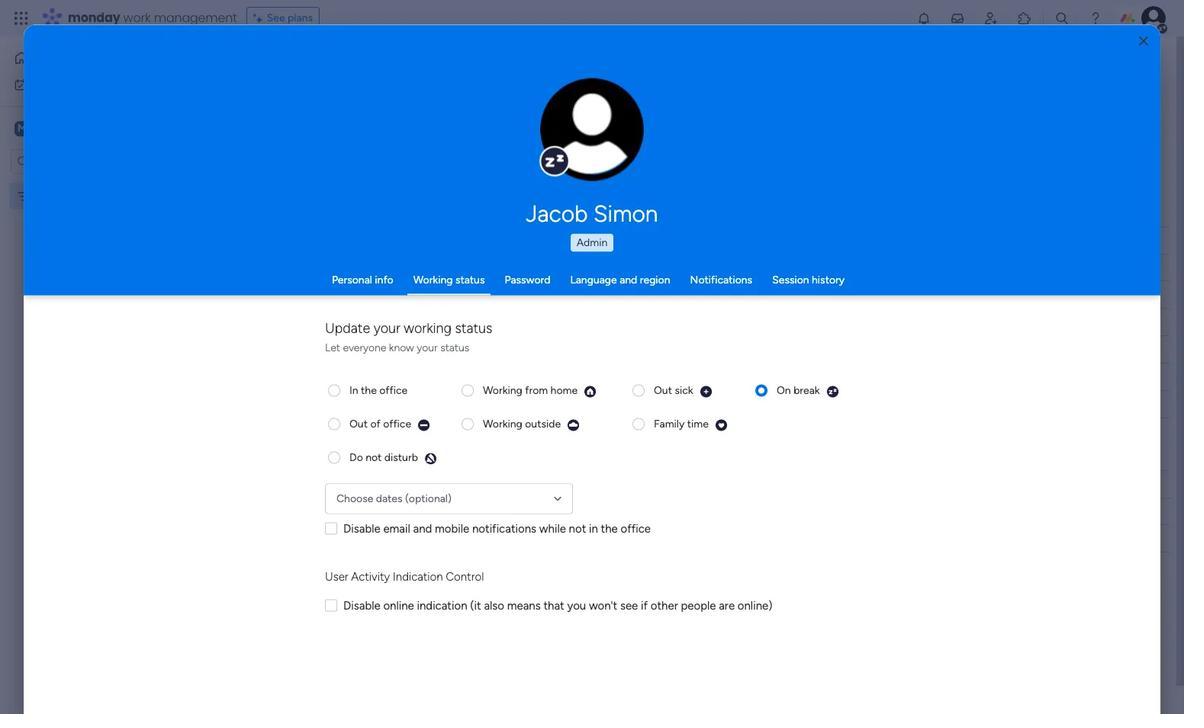 Task type: locate. For each thing, give the bounding box(es) containing it.
of down in the office
[[370, 418, 380, 431]]

working outside
[[483, 418, 561, 431]]

2 preview image from the left
[[567, 419, 580, 432]]

new
[[288, 262, 311, 275]]

work down the home
[[51, 77, 74, 90]]

management
[[154, 9, 237, 27]]

1 owner field from the top
[[551, 232, 591, 249]]

see
[[267, 11, 285, 24]]

home
[[551, 384, 578, 397]]

in
[[349, 384, 358, 397]]

preview image right home
[[584, 386, 597, 399]]

your right 'where'
[[625, 85, 647, 98]]

out sick
[[654, 384, 693, 397]]

disturb
[[384, 451, 418, 464]]

out
[[654, 384, 672, 397], [349, 418, 368, 431]]

break
[[794, 384, 820, 397]]

keep
[[528, 85, 551, 98]]

status left the password link at the top
[[455, 273, 485, 286]]

project
[[313, 262, 348, 275], [288, 289, 323, 302], [288, 317, 323, 330], [288, 344, 323, 357], [381, 478, 415, 491]]

preview image right outside
[[567, 419, 580, 432]]

3 preview image from the left
[[715, 419, 728, 432]]

do not disturb
[[349, 451, 418, 464]]

are
[[719, 599, 735, 613]]

in the office
[[349, 384, 408, 397]]

office up disturb
[[383, 418, 411, 431]]

new
[[283, 586, 303, 599]]

choose dates (optional)
[[336, 492, 452, 505]]

workspace
[[65, 121, 125, 135]]

preview image for family time
[[715, 419, 728, 432]]

preview image
[[584, 386, 597, 399], [699, 386, 712, 399], [826, 386, 839, 399], [424, 453, 437, 466]]

see plans
[[267, 11, 313, 24]]

project for project 1
[[288, 289, 323, 302]]

0 vertical spatial your
[[625, 85, 647, 98]]

2 vertical spatial office
[[621, 522, 651, 536]]

home
[[35, 51, 64, 64]]

Search in workspace field
[[32, 153, 127, 170]]

your up know on the left of page
[[374, 320, 400, 336]]

stands.
[[687, 85, 720, 98]]

preview image right sick
[[699, 386, 712, 399]]

working left outside
[[483, 418, 522, 431]]

assign
[[370, 85, 402, 98]]

0 vertical spatial owner
[[555, 234, 587, 247]]

preview image for working outside
[[567, 419, 580, 432]]

1 horizontal spatial work
[[123, 9, 151, 27]]

info
[[375, 273, 393, 286]]

set
[[445, 85, 460, 98]]

jacob simon image
[[1141, 6, 1166, 31]]

0 horizontal spatial not
[[366, 451, 382, 464]]

main workspace
[[35, 121, 125, 135]]

my left board
[[36, 190, 51, 203]]

my board
[[36, 190, 81, 203]]

online
[[383, 599, 414, 613]]

0 vertical spatial and
[[508, 85, 525, 98]]

jacob simon button
[[382, 200, 802, 227]]

personal
[[332, 273, 372, 286]]

1 vertical spatial owner field
[[551, 476, 591, 493]]

home button
[[9, 46, 164, 70]]

history
[[812, 273, 845, 286]]

Owner field
[[551, 232, 591, 249], [551, 476, 591, 493]]

work inside button
[[51, 77, 74, 90]]

2 vertical spatial status
[[440, 341, 469, 354]]

that
[[543, 599, 564, 613]]

hide button
[[615, 147, 671, 172]]

2 owner field from the top
[[551, 476, 591, 493]]

1 disable from the top
[[343, 522, 380, 536]]

1 vertical spatial your
[[374, 320, 400, 336]]

0 vertical spatial the
[[361, 384, 377, 397]]

working for working from home
[[483, 384, 522, 397]]

working left from
[[483, 384, 522, 397]]

0 vertical spatial disable
[[343, 522, 380, 536]]

my
[[34, 77, 48, 90], [36, 190, 51, 203]]

and left keep
[[508, 85, 525, 98]]

1 vertical spatial not
[[569, 522, 586, 536]]

manage
[[233, 85, 271, 98]]

my inside list box
[[36, 190, 51, 203]]

0 horizontal spatial work
[[51, 77, 74, 90]]

0 horizontal spatial your
[[374, 320, 400, 336]]

new project
[[288, 262, 348, 275]]

completed
[[262, 446, 341, 465]]

1 vertical spatial out
[[349, 418, 368, 431]]

project left 1 at the top left of page
[[288, 289, 323, 302]]

main
[[35, 121, 62, 135]]

on
[[777, 384, 791, 397]]

option
[[0, 182, 195, 185]]

work right monday
[[123, 9, 151, 27]]

owner down jacob
[[555, 234, 587, 247]]

of right type
[[318, 85, 328, 98]]

1 vertical spatial and
[[620, 273, 637, 286]]

disable for disable online indication (it also means that you won't see if other people are online)
[[343, 599, 380, 613]]

status down working
[[440, 341, 469, 354]]

0 vertical spatial my
[[34, 77, 48, 90]]

working down region
[[628, 288, 667, 301]]

of right track
[[580, 85, 591, 98]]

working for working status
[[413, 273, 453, 286]]

1 vertical spatial my
[[36, 190, 51, 203]]

status right working
[[455, 320, 492, 336]]

session
[[772, 273, 809, 286]]

office right in
[[621, 522, 651, 536]]

1 horizontal spatial out
[[654, 384, 672, 397]]

0 vertical spatial out
[[654, 384, 672, 397]]

status
[[455, 273, 485, 286], [455, 320, 492, 336], [440, 341, 469, 354]]

your inside button
[[625, 85, 647, 98]]

1 owner from the top
[[555, 234, 587, 247]]

my for my board
[[36, 190, 51, 203]]

preview image for do not disturb
[[424, 453, 437, 466]]

1 horizontal spatial and
[[508, 85, 525, 98]]

nov
[[751, 290, 770, 301]]

0 horizontal spatial the
[[361, 384, 377, 397]]

preview image
[[417, 419, 430, 432], [567, 419, 580, 432], [715, 419, 728, 432]]

2 vertical spatial your
[[417, 341, 438, 354]]

1 preview image from the left
[[417, 419, 430, 432]]

0 vertical spatial not
[[366, 451, 382, 464]]

filter by anything image
[[533, 150, 552, 169]]

preview image right break
[[826, 386, 839, 399]]

2 horizontal spatial preview image
[[715, 419, 728, 432]]

where
[[593, 85, 623, 98]]

your down working
[[417, 341, 438, 354]]

project left 3
[[288, 344, 323, 357]]

out up do
[[349, 418, 368, 431]]

and left region
[[620, 273, 637, 286]]

working status link
[[413, 273, 485, 286]]

my down the home
[[34, 77, 48, 90]]

office up out of office
[[379, 384, 408, 397]]

user
[[325, 570, 348, 584]]

from
[[525, 384, 548, 397]]

language and region
[[570, 273, 670, 286]]

indication
[[393, 570, 443, 584]]

region
[[640, 273, 670, 286]]

0 vertical spatial office
[[379, 384, 408, 397]]

group
[[306, 586, 334, 599]]

preview image up disturb
[[417, 419, 430, 432]]

owner field down jacob
[[551, 232, 591, 249]]

dates
[[376, 492, 402, 505]]

hide
[[639, 153, 662, 166]]

0 vertical spatial work
[[123, 9, 151, 27]]

my work button
[[9, 72, 164, 97]]

0 horizontal spatial preview image
[[417, 419, 430, 432]]

2 disable from the top
[[343, 599, 380, 613]]

and right the email
[[413, 522, 432, 536]]

2 horizontal spatial of
[[580, 85, 591, 98]]

monday work management
[[68, 9, 237, 27]]

disable
[[343, 522, 380, 536], [343, 599, 380, 613]]

admin
[[577, 236, 607, 249]]

1 vertical spatial owner
[[555, 478, 587, 491]]

not
[[366, 451, 382, 464], [569, 522, 586, 536]]

2 horizontal spatial your
[[625, 85, 647, 98]]

1 vertical spatial office
[[383, 418, 411, 431]]

2 vertical spatial and
[[413, 522, 432, 536]]

owner field up while
[[551, 476, 591, 493]]

1 vertical spatial disable
[[343, 599, 380, 613]]

mobile
[[435, 522, 469, 536]]

and
[[508, 85, 525, 98], [620, 273, 637, 286], [413, 522, 432, 536]]

not left in
[[569, 522, 586, 536]]

know
[[389, 341, 414, 354]]

the
[[361, 384, 377, 397], [601, 522, 618, 536]]

started
[[652, 262, 688, 275]]

and inside button
[[508, 85, 525, 98]]

preview image for out of office
[[417, 419, 430, 432]]

preview image right time
[[715, 419, 728, 432]]

disable down activity
[[343, 599, 380, 613]]

your
[[625, 85, 647, 98], [374, 320, 400, 336], [417, 341, 438, 354]]

1 horizontal spatial preview image
[[567, 419, 580, 432]]

working up working
[[413, 273, 453, 286]]

1 horizontal spatial not
[[569, 522, 586, 536]]

0 vertical spatial owner field
[[551, 232, 591, 249]]

0 horizontal spatial out
[[349, 418, 368, 431]]

owners,
[[405, 85, 442, 98]]

not
[[631, 262, 650, 275]]

working on it
[[628, 288, 691, 301]]

owner up while
[[555, 478, 587, 491]]

update your working status let everyone know your status
[[325, 320, 492, 354]]

out left sick
[[654, 384, 672, 397]]

my inside button
[[34, 77, 48, 90]]

preview image right disturb
[[424, 453, 437, 466]]

disable down choose
[[343, 522, 380, 536]]

picture
[[577, 151, 608, 162]]

not right do
[[366, 451, 382, 464]]

add
[[261, 586, 281, 599]]

project left the 2
[[288, 317, 323, 330]]

1 vertical spatial work
[[51, 77, 74, 90]]

preview image for out sick
[[699, 386, 712, 399]]

1 horizontal spatial the
[[601, 522, 618, 536]]



Task type: vqa. For each thing, say whether or not it's contained in the screenshot.
"MAIN"
yes



Task type: describe. For each thing, give the bounding box(es) containing it.
jacob simon
[[526, 200, 658, 227]]

disable online indication (it also means that you won't see if other people are online)
[[343, 599, 772, 613]]

track
[[554, 85, 578, 98]]

notifications
[[472, 522, 536, 536]]

1 vertical spatial the
[[601, 522, 618, 536]]

project for project 2
[[288, 317, 323, 330]]

it
[[685, 288, 691, 301]]

1
[[325, 289, 330, 302]]

search everything image
[[1054, 11, 1070, 26]]

work for monday
[[123, 9, 151, 27]]

select product image
[[14, 11, 29, 26]]

apps image
[[1017, 11, 1032, 26]]

also
[[484, 599, 504, 613]]

add new group
[[261, 586, 334, 599]]

notifications
[[690, 273, 752, 286]]

my work
[[34, 77, 74, 90]]

timelines
[[462, 85, 505, 98]]

on
[[670, 288, 682, 301]]

project for project 3
[[288, 344, 323, 357]]

password link
[[505, 273, 550, 286]]

project 1
[[288, 289, 330, 302]]

working for working outside
[[483, 418, 522, 431]]

0 horizontal spatial of
[[318, 85, 328, 98]]

people
[[681, 599, 716, 613]]

invite members image
[[983, 11, 999, 26]]

time
[[687, 418, 709, 431]]

manage any type of project. assign owners, set timelines and keep track of where your project stands. button
[[231, 82, 744, 101]]

means
[[507, 599, 541, 613]]

won't
[[589, 599, 617, 613]]

session history
[[772, 273, 845, 286]]

language
[[570, 273, 617, 286]]

on break
[[777, 384, 820, 397]]

17
[[772, 290, 781, 301]]

personal info
[[332, 273, 393, 286]]

jacob
[[526, 200, 588, 227]]

email
[[383, 522, 410, 536]]

if
[[641, 599, 648, 613]]

office for in the office
[[379, 384, 408, 397]]

project up 1 at the top left of page
[[313, 262, 348, 275]]

Completed field
[[259, 446, 345, 465]]

family time
[[654, 418, 709, 431]]

working
[[404, 320, 452, 336]]

change
[[560, 138, 594, 149]]

preview image for working from home
[[584, 386, 597, 399]]

1 vertical spatial status
[[455, 320, 492, 336]]

update
[[325, 320, 370, 336]]

my for my work
[[34, 77, 48, 90]]

change profile picture button
[[541, 78, 644, 182]]

preview image for on break
[[826, 386, 839, 399]]

project 2
[[288, 317, 331, 330]]

profile
[[597, 138, 625, 149]]

simon
[[594, 200, 658, 227]]

while
[[539, 522, 566, 536]]

workspace selection element
[[14, 119, 127, 139]]

see plans button
[[246, 7, 320, 30]]

monday
[[68, 9, 120, 27]]

working from home
[[483, 384, 578, 397]]

help image
[[1088, 11, 1103, 26]]

type
[[294, 85, 315, 98]]

manage any type of project. assign owners, set timelines and keep track of where your project stands.
[[233, 85, 720, 98]]

board
[[53, 190, 81, 203]]

personal info link
[[332, 273, 393, 286]]

out for out of office
[[349, 418, 368, 431]]

plans
[[288, 11, 313, 24]]

project up choose dates (optional)
[[381, 478, 415, 491]]

sick
[[675, 384, 693, 397]]

notifications image
[[916, 11, 931, 26]]

family
[[654, 418, 685, 431]]

2 owner from the top
[[555, 478, 587, 491]]

2 horizontal spatial and
[[620, 273, 637, 286]]

out of office
[[349, 418, 411, 431]]

not started
[[631, 262, 688, 275]]

m
[[18, 122, 27, 135]]

disable email and mobile notifications while not in the office
[[343, 522, 651, 536]]

working for working on it
[[628, 288, 667, 301]]

office for out of office
[[383, 418, 411, 431]]

control
[[446, 570, 484, 584]]

nov 17
[[751, 290, 781, 301]]

other
[[651, 599, 678, 613]]

my board list box
[[0, 180, 195, 415]]

working status
[[413, 273, 485, 286]]

session history link
[[772, 273, 845, 286]]

inbox image
[[950, 11, 965, 26]]

you
[[567, 599, 586, 613]]

0 horizontal spatial and
[[413, 522, 432, 536]]

work for my
[[51, 77, 74, 90]]

notifications link
[[690, 273, 752, 286]]

workspace image
[[14, 120, 30, 137]]

in
[[589, 522, 598, 536]]

disable for disable email and mobile notifications while not in the office
[[343, 522, 380, 536]]

any
[[274, 85, 291, 98]]

project
[[649, 85, 684, 98]]

out for out sick
[[654, 384, 672, 397]]

1 horizontal spatial your
[[417, 341, 438, 354]]

project.
[[331, 85, 368, 98]]

0 vertical spatial status
[[455, 273, 485, 286]]

user activity indication control
[[325, 570, 484, 584]]

3
[[325, 344, 331, 357]]

project 3
[[288, 344, 331, 357]]

close image
[[1139, 35, 1148, 47]]

password
[[505, 273, 550, 286]]

online)
[[738, 599, 772, 613]]

choose
[[336, 492, 373, 505]]

1 horizontal spatial of
[[370, 418, 380, 431]]



